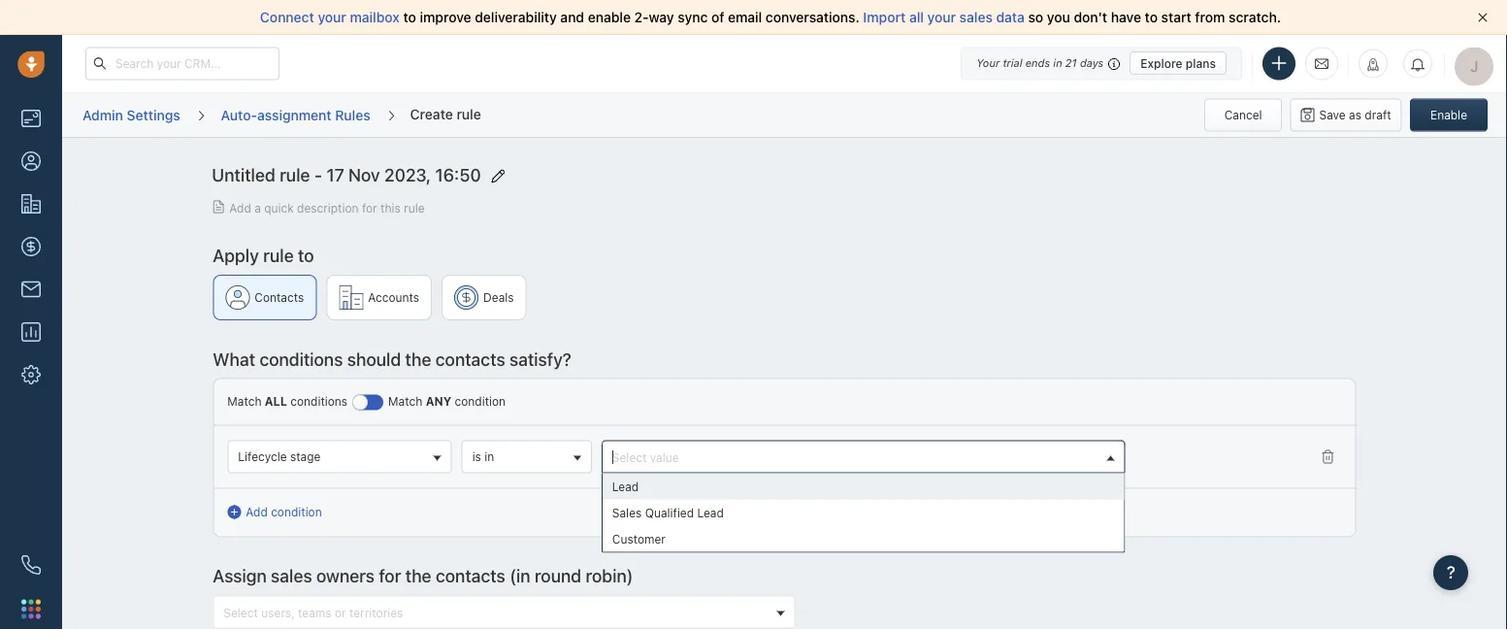 Task type: describe. For each thing, give the bounding box(es) containing it.
close image
[[1478, 13, 1488, 22]]

import all your sales data link
[[863, 9, 1029, 25]]

1 vertical spatial conditions
[[291, 395, 348, 408]]

create rule
[[410, 106, 481, 122]]

lifecycle
[[238, 450, 287, 463]]

data
[[996, 9, 1025, 25]]

2 contacts from the top
[[436, 566, 506, 587]]

scratch.
[[1229, 9, 1281, 25]]

and
[[561, 9, 584, 25]]

assignment
[[257, 107, 332, 123]]

from
[[1195, 9, 1226, 25]]

description
[[297, 201, 359, 215]]

round
[[535, 566, 582, 587]]

1 your from the left
[[318, 9, 346, 25]]

cancel
[[1225, 108, 1262, 122]]

connect your mailbox to improve deliverability and enable 2-way sync of email conversations. import all your sales data so you don't have to start from scratch.
[[260, 9, 1281, 25]]

add condition link
[[227, 503, 322, 521]]

save as draft button
[[1291, 99, 1402, 132]]

deals link
[[442, 275, 527, 320]]

2 horizontal spatial to
[[1145, 9, 1158, 25]]

improve
[[420, 9, 471, 25]]

send email image
[[1315, 56, 1329, 72]]

explore plans link
[[1130, 51, 1227, 75]]

16:50
[[435, 164, 481, 185]]

contacts link
[[213, 275, 317, 320]]

2 your from the left
[[928, 9, 956, 25]]

add a quick description for this rule
[[229, 201, 425, 215]]

enable
[[588, 9, 631, 25]]

way
[[649, 9, 674, 25]]

explore plans
[[1141, 56, 1216, 70]]

accounts
[[368, 290, 419, 304]]

any
[[426, 395, 452, 408]]

lead option
[[603, 473, 1125, 500]]

1 contacts from the top
[[436, 348, 505, 369]]

sales
[[612, 506, 642, 519]]

what
[[213, 348, 255, 369]]

cancel button
[[1205, 99, 1282, 132]]

deliverability
[[475, 9, 557, 25]]

Select value search field
[[608, 447, 1100, 467]]

accounts link
[[326, 275, 432, 320]]

start
[[1162, 9, 1192, 25]]

save
[[1320, 108, 1346, 122]]

plans
[[1186, 56, 1216, 70]]

customer option
[[603, 526, 1125, 552]]

qualified
[[645, 506, 694, 519]]

Search your CRM... text field
[[85, 47, 280, 80]]

list box containing lead
[[603, 473, 1125, 552]]

what's new image
[[1367, 58, 1380, 71]]

nov
[[349, 164, 380, 185]]

match any condition
[[388, 395, 506, 408]]

draft
[[1365, 108, 1392, 122]]

import
[[863, 9, 906, 25]]

2 the from the top
[[406, 566, 432, 587]]

days
[[1080, 57, 1104, 69]]

sync
[[678, 9, 708, 25]]

freshworks switcher image
[[21, 599, 41, 619]]

should
[[347, 348, 401, 369]]

rule right this
[[404, 201, 425, 215]]

add for add condition
[[246, 505, 268, 519]]

quick
[[264, 201, 294, 215]]

condition inside "link"
[[271, 505, 322, 519]]

in inside 'button'
[[485, 450, 494, 463]]

all
[[910, 9, 924, 25]]

17
[[327, 164, 344, 185]]

settings
[[127, 107, 180, 123]]

what conditions should the contacts satisfy?
[[213, 348, 572, 369]]

apply
[[213, 245, 259, 265]]

1 vertical spatial sales
[[271, 566, 312, 587]]

match for match any condition
[[388, 395, 423, 408]]

rule for apply rule to
[[263, 245, 294, 265]]

auto-assignment rules link
[[220, 100, 371, 130]]

rule for create rule
[[457, 106, 481, 122]]

enable button
[[1410, 99, 1488, 132]]

1 horizontal spatial for
[[379, 566, 401, 587]]

save as draft
[[1320, 108, 1392, 122]]

untitled rule - 17 nov 2023, 16:50
[[212, 164, 481, 185]]

add for add a quick description for this rule
[[229, 201, 251, 215]]

0 horizontal spatial to
[[298, 245, 314, 265]]

auto-
[[221, 107, 257, 123]]



Task type: locate. For each thing, give the bounding box(es) containing it.
have
[[1111, 9, 1142, 25]]

deals
[[484, 290, 514, 304]]

0 horizontal spatial sales
[[271, 566, 312, 587]]

add
[[229, 201, 251, 215], [246, 505, 268, 519]]

0 vertical spatial condition
[[455, 395, 506, 408]]

is
[[472, 450, 481, 463]]

your
[[977, 57, 1000, 69]]

1 vertical spatial condition
[[271, 505, 322, 519]]

lead inside option
[[612, 480, 639, 493]]

you
[[1047, 9, 1071, 25]]

0 vertical spatial for
[[362, 201, 377, 215]]

for
[[362, 201, 377, 215], [379, 566, 401, 587]]

conditions
[[260, 348, 343, 369], [291, 395, 348, 408]]

rule
[[457, 106, 481, 122], [280, 164, 310, 185], [404, 201, 425, 215], [263, 245, 294, 265]]

sales left data
[[960, 9, 993, 25]]

to
[[403, 9, 416, 25], [1145, 9, 1158, 25], [298, 245, 314, 265]]

lead inside option
[[697, 506, 724, 519]]

0 horizontal spatial in
[[485, 450, 494, 463]]

the right owners on the bottom left of the page
[[406, 566, 432, 587]]

for left this
[[362, 201, 377, 215]]

customer
[[612, 532, 666, 546]]

condition down stage
[[271, 505, 322, 519]]

0 vertical spatial contacts
[[436, 348, 505, 369]]

owners
[[316, 566, 375, 587]]

match left any
[[388, 395, 423, 408]]

enable
[[1431, 108, 1468, 122]]

add condition
[[246, 505, 322, 519]]

is in button
[[462, 440, 592, 473]]

robin)
[[586, 566, 633, 587]]

add left a
[[229, 201, 251, 215]]

assign sales owners for the contacts (in round robin)
[[213, 566, 633, 587]]

contacts up select users, teams or territories search field at the bottom of page
[[436, 566, 506, 587]]

your left mailbox
[[318, 9, 346, 25]]

all
[[265, 395, 287, 408]]

is in
[[472, 450, 494, 463]]

apply rule to
[[213, 245, 314, 265]]

auto-assignment rules
[[221, 107, 371, 123]]

rule right create
[[457, 106, 481, 122]]

21
[[1066, 57, 1077, 69]]

condition right any
[[455, 395, 506, 408]]

sales qualified lead option
[[603, 500, 1125, 526]]

rules
[[335, 107, 371, 123]]

to left start
[[1145, 9, 1158, 25]]

of
[[711, 9, 725, 25]]

1 horizontal spatial match
[[388, 395, 423, 408]]

1 the from the top
[[405, 348, 431, 369]]

conditions up "match all conditions"
[[260, 348, 343, 369]]

your
[[318, 9, 346, 25], [928, 9, 956, 25]]

phone image
[[21, 555, 41, 575]]

rule up contacts
[[263, 245, 294, 265]]

for right owners on the bottom left of the page
[[379, 566, 401, 587]]

2 match from the left
[[388, 395, 423, 408]]

in right is
[[485, 450, 494, 463]]

1 vertical spatial add
[[246, 505, 268, 519]]

the right 'should'
[[405, 348, 431, 369]]

lead
[[612, 480, 639, 493], [697, 506, 724, 519]]

1 horizontal spatial condition
[[455, 395, 506, 408]]

match all conditions
[[227, 395, 348, 408]]

contacts
[[255, 290, 304, 304]]

lead up sales
[[612, 480, 639, 493]]

email
[[728, 9, 762, 25]]

1 vertical spatial contacts
[[436, 566, 506, 587]]

assign
[[213, 566, 267, 587]]

satisfy?
[[510, 348, 572, 369]]

a
[[254, 201, 261, 215]]

in
[[1054, 57, 1063, 69], [485, 450, 494, 463]]

1 horizontal spatial lead
[[697, 506, 724, 519]]

to right mailbox
[[403, 9, 416, 25]]

1 vertical spatial lead
[[697, 506, 724, 519]]

admin settings
[[83, 107, 180, 123]]

rule for untitled rule - 17 nov 2023, 16:50
[[280, 164, 310, 185]]

create
[[410, 106, 453, 122]]

so
[[1029, 9, 1044, 25]]

-
[[314, 164, 322, 185]]

1 vertical spatial in
[[485, 450, 494, 463]]

match left all
[[227, 395, 262, 408]]

stage
[[290, 450, 321, 463]]

0 vertical spatial add
[[229, 201, 251, 215]]

your trial ends in 21 days
[[977, 57, 1104, 69]]

1 horizontal spatial your
[[928, 9, 956, 25]]

mailbox
[[350, 9, 400, 25]]

2-
[[635, 9, 649, 25]]

add inside "link"
[[246, 505, 268, 519]]

0 vertical spatial in
[[1054, 57, 1063, 69]]

0 horizontal spatial match
[[227, 395, 262, 408]]

as
[[1349, 108, 1362, 122]]

admin settings link
[[82, 100, 181, 130]]

connect your mailbox link
[[260, 9, 403, 25]]

0 vertical spatial conditions
[[260, 348, 343, 369]]

1 vertical spatial for
[[379, 566, 401, 587]]

2023,
[[384, 164, 431, 185]]

condition
[[455, 395, 506, 408], [271, 505, 322, 519]]

1 horizontal spatial to
[[403, 9, 416, 25]]

match
[[227, 395, 262, 408], [388, 395, 423, 408]]

phone element
[[12, 546, 50, 584]]

0 horizontal spatial lead
[[612, 480, 639, 493]]

this
[[381, 201, 401, 215]]

your right all
[[928, 9, 956, 25]]

sales qualified lead
[[612, 506, 724, 519]]

0 horizontal spatial condition
[[271, 505, 322, 519]]

lifecycle stage button
[[227, 440, 452, 473]]

list box
[[603, 473, 1125, 552]]

match for match all conditions
[[227, 395, 262, 408]]

Select users, teams or territories search field
[[219, 602, 770, 623]]

0 vertical spatial the
[[405, 348, 431, 369]]

conversations.
[[766, 9, 860, 25]]

0 horizontal spatial for
[[362, 201, 377, 215]]

contacts up match any condition on the left of page
[[436, 348, 505, 369]]

1 match from the left
[[227, 395, 262, 408]]

the
[[405, 348, 431, 369], [406, 566, 432, 587]]

trial
[[1003, 57, 1023, 69]]

to up contacts
[[298, 245, 314, 265]]

0 vertical spatial sales
[[960, 9, 993, 25]]

1 vertical spatial the
[[406, 566, 432, 587]]

don't
[[1074, 9, 1108, 25]]

explore
[[1141, 56, 1183, 70]]

admin
[[83, 107, 123, 123]]

untitled
[[212, 164, 275, 185]]

rule left -
[[280, 164, 310, 185]]

0 vertical spatial lead
[[612, 480, 639, 493]]

1 horizontal spatial in
[[1054, 57, 1063, 69]]

ends
[[1026, 57, 1050, 69]]

add down lifecycle
[[246, 505, 268, 519]]

(in
[[510, 566, 530, 587]]

lead right qualified
[[697, 506, 724, 519]]

1 horizontal spatial sales
[[960, 9, 993, 25]]

in left 21
[[1054, 57, 1063, 69]]

contacts
[[436, 348, 505, 369], [436, 566, 506, 587]]

connect
[[260, 9, 314, 25]]

0 horizontal spatial your
[[318, 9, 346, 25]]

conditions right all
[[291, 395, 348, 408]]

sales right assign
[[271, 566, 312, 587]]

lifecycle stage
[[238, 450, 321, 463]]



Task type: vqa. For each thing, say whether or not it's contained in the screenshot.
applied
no



